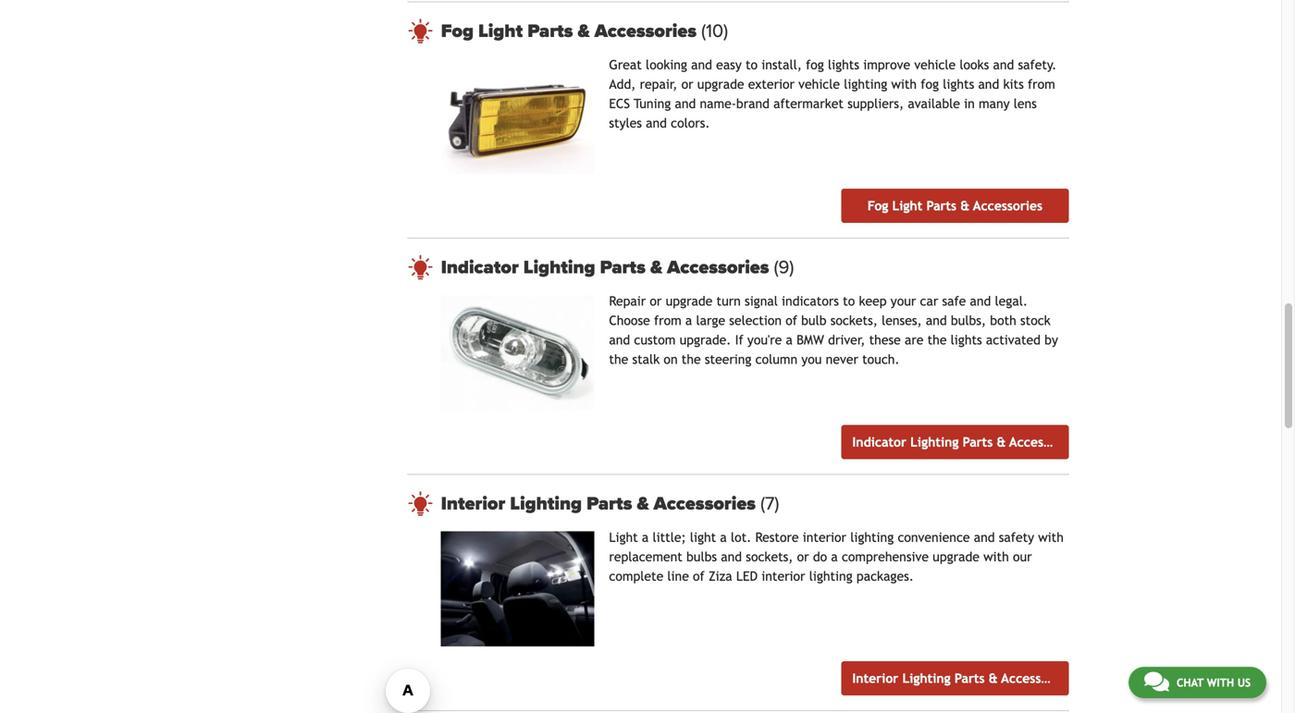 Task type: vqa. For each thing, say whether or not it's contained in the screenshot.
you're
yes



Task type: describe. For each thing, give the bounding box(es) containing it.
1 vertical spatial indicator lighting parts & accessories link
[[841, 425, 1079, 459]]

1 horizontal spatial fog
[[921, 77, 939, 92]]

0 horizontal spatial the
[[609, 352, 628, 367]]

tuning
[[634, 96, 671, 111]]

install,
[[762, 57, 802, 72]]

a right do
[[831, 549, 838, 564]]

car
[[920, 294, 938, 308]]

light for top 'fog light parts & accessories' link
[[478, 20, 523, 42]]

both
[[990, 313, 1016, 328]]

replacement
[[609, 549, 683, 564]]

interior lighting parts & accessories thumbnail image image
[[441, 531, 594, 646]]

of inside repair or upgrade turn signal indicators to keep your car safe and legal. choose from a large selection of bulb sockets, lenses, and bulbs, both stock and custom upgrade. if you're a bmw driver, these are the lights activated by the stalk on the steering column you never touch.
[[786, 313, 797, 328]]

these
[[869, 333, 901, 347]]

indicator lighting parts & accessories thumbnail image image
[[441, 295, 594, 410]]

great
[[609, 57, 642, 72]]

stalk
[[632, 352, 660, 367]]

steering
[[705, 352, 752, 367]]

led
[[736, 569, 758, 584]]

column
[[756, 352, 798, 367]]

safety
[[999, 530, 1034, 545]]

safety.
[[1018, 57, 1057, 72]]

0 vertical spatial indicator
[[441, 256, 519, 278]]

1 vertical spatial lighting
[[850, 530, 894, 545]]

2 vertical spatial lighting
[[809, 569, 853, 584]]

accessories for bottommost interior lighting parts & accessories "link"
[[1001, 671, 1071, 686]]

and up the bulbs,
[[970, 294, 991, 308]]

indicators
[[782, 294, 839, 308]]

repair,
[[640, 77, 678, 92]]

large
[[696, 313, 725, 328]]

available
[[908, 96, 960, 111]]

you
[[801, 352, 822, 367]]

light
[[690, 530, 716, 545]]

chat with us link
[[1129, 667, 1266, 698]]

light a little; light a lot. restore interior lighting convenience and safety with replacement bulbs and sockets, or do a comprehensive upgrade with our complete line of ziza led interior lighting packages.
[[609, 530, 1064, 584]]

0 vertical spatial interior
[[803, 530, 846, 545]]

selection
[[729, 313, 782, 328]]

stock
[[1020, 313, 1051, 328]]

safe
[[942, 294, 966, 308]]

light inside light a little; light a lot. restore interior lighting convenience and safety with replacement bulbs and sockets, or do a comprehensive upgrade with our complete line of ziza led interior lighting packages.
[[609, 530, 638, 545]]

upgrade inside light a little; light a lot. restore interior lighting convenience and safety with replacement bulbs and sockets, or do a comprehensive upgrade with our complete line of ziza led interior lighting packages.
[[933, 549, 980, 564]]

and down car
[[926, 313, 947, 328]]

1 vertical spatial interior lighting parts & accessories
[[852, 671, 1071, 686]]

signal
[[745, 294, 778, 308]]

0 vertical spatial interior lighting parts & accessories link
[[441, 493, 1069, 515]]

restore
[[755, 530, 799, 545]]

accessories for indicator lighting parts & accessories link to the top
[[667, 256, 769, 278]]

sockets, inside light a little; light a lot. restore interior lighting convenience and safety with replacement bulbs and sockets, or do a comprehensive upgrade with our complete line of ziza led interior lighting packages.
[[746, 549, 793, 564]]

0 vertical spatial indicator lighting parts & accessories link
[[441, 256, 1069, 278]]

us
[[1238, 676, 1251, 689]]

colors.
[[671, 116, 710, 130]]

ecs
[[609, 96, 630, 111]]

accessories for the bottommost 'fog light parts & accessories' link
[[973, 198, 1043, 213]]

or inside repair or upgrade turn signal indicators to keep your car safe and legal. choose from a large selection of bulb sockets, lenses, and bulbs, both stock and custom upgrade. if you're a bmw driver, these are the lights activated by the stalk on the steering column you never touch.
[[650, 294, 662, 308]]

and left easy
[[691, 57, 712, 72]]

upgrade.
[[680, 333, 731, 347]]

lens
[[1014, 96, 1037, 111]]

easy
[[716, 57, 742, 72]]

you're
[[747, 333, 782, 347]]

kits
[[1003, 77, 1024, 92]]

aftermarket
[[774, 96, 844, 111]]

1 vertical spatial interior
[[762, 569, 805, 584]]

accessories for top 'fog light parts & accessories' link
[[595, 20, 697, 42]]

and up the many
[[978, 77, 999, 92]]

looking
[[646, 57, 687, 72]]

with right "safety"
[[1038, 530, 1064, 545]]

never
[[826, 352, 858, 367]]

upgrade inside great looking and easy to install, fog lights improve vehicle looks and safety. add, repair, or upgrade exterior vehicle lighting with fog lights and kits from ecs tuning and name-brand aftermarket suppliers, available in many lens styles and colors.
[[697, 77, 744, 92]]

ziza
[[709, 569, 732, 584]]

1 vertical spatial indicator lighting parts & accessories
[[852, 435, 1079, 449]]

little;
[[653, 530, 686, 545]]

and left "safety"
[[974, 530, 995, 545]]

chat
[[1177, 676, 1204, 689]]

exterior
[[748, 77, 795, 92]]

and down choose in the top of the page
[[609, 333, 630, 347]]

and down lot.
[[721, 549, 742, 564]]

packages.
[[857, 569, 914, 584]]



Task type: locate. For each thing, give the bounding box(es) containing it.
from
[[1028, 77, 1055, 92], [654, 313, 682, 328]]

0 vertical spatial fog light parts & accessories link
[[441, 20, 1069, 42]]

with left our at the bottom
[[983, 549, 1009, 564]]

lights up in
[[943, 77, 974, 92]]

1 vertical spatial fog light parts & accessories link
[[841, 189, 1069, 223]]

comments image
[[1144, 671, 1169, 693]]

and down the tuning
[[646, 116, 667, 130]]

1 vertical spatial interior
[[852, 671, 898, 686]]

0 vertical spatial vehicle
[[914, 57, 956, 72]]

vehicle up aftermarket
[[799, 77, 840, 92]]

of
[[786, 313, 797, 328], [693, 569, 705, 584]]

of down bulbs
[[693, 569, 705, 584]]

comprehensive
[[842, 549, 929, 564]]

lights left "improve"
[[828, 57, 859, 72]]

0 vertical spatial of
[[786, 313, 797, 328]]

0 horizontal spatial to
[[746, 57, 758, 72]]

lighting
[[844, 77, 887, 92], [850, 530, 894, 545], [809, 569, 853, 584]]

fog
[[806, 57, 824, 72], [921, 77, 939, 92]]

a up replacement
[[642, 530, 649, 545]]

1 horizontal spatial light
[[609, 530, 638, 545]]

lighting up suppliers,
[[844, 77, 887, 92]]

1 vertical spatial from
[[654, 313, 682, 328]]

to
[[746, 57, 758, 72], [843, 294, 855, 308]]

great looking and easy to install, fog lights improve vehicle looks and safety. add, repair, or upgrade exterior vehicle lighting with fog lights and kits from ecs tuning and name-brand aftermarket suppliers, available in many lens styles and colors.
[[609, 57, 1057, 130]]

1 vertical spatial or
[[650, 294, 662, 308]]

upgrade up name-
[[697, 77, 744, 92]]

lights
[[828, 57, 859, 72], [943, 77, 974, 92], [951, 333, 982, 347]]

1 vertical spatial of
[[693, 569, 705, 584]]

touch.
[[862, 352, 900, 367]]

upgrade inside repair or upgrade turn signal indicators to keep your car safe and legal. choose from a large selection of bulb sockets, lenses, and bulbs, both stock and custom upgrade. if you're a bmw driver, these are the lights activated by the stalk on the steering column you never touch.
[[666, 294, 713, 308]]

with down "improve"
[[891, 77, 917, 92]]

2 vertical spatial or
[[797, 549, 809, 564]]

0 vertical spatial or
[[681, 77, 693, 92]]

0 vertical spatial indicator lighting parts & accessories
[[441, 256, 774, 278]]

add,
[[609, 77, 636, 92]]

a left large
[[685, 313, 692, 328]]

complete
[[609, 569, 663, 584]]

styles
[[609, 116, 642, 130]]

do
[[813, 549, 827, 564]]

upgrade down convenience
[[933, 549, 980, 564]]

1 horizontal spatial vehicle
[[914, 57, 956, 72]]

fog
[[441, 20, 474, 42], [868, 198, 888, 213]]

1 vertical spatial fog
[[868, 198, 888, 213]]

0 horizontal spatial from
[[654, 313, 682, 328]]

fog light parts & accessories thumbnail image image
[[441, 59, 594, 174]]

bulbs
[[686, 549, 717, 564]]

and
[[691, 57, 712, 72], [993, 57, 1014, 72], [978, 77, 999, 92], [675, 96, 696, 111], [646, 116, 667, 130], [970, 294, 991, 308], [926, 313, 947, 328], [609, 333, 630, 347], [974, 530, 995, 545], [721, 549, 742, 564]]

bulbs,
[[951, 313, 986, 328]]

lot.
[[731, 530, 751, 545]]

chat with us
[[1177, 676, 1251, 689]]

of inside light a little; light a lot. restore interior lighting convenience and safety with replacement bulbs and sockets, or do a comprehensive upgrade with our complete line of ziza led interior lighting packages.
[[693, 569, 705, 584]]

0 vertical spatial fog
[[806, 57, 824, 72]]

1 vertical spatial lights
[[943, 77, 974, 92]]

to inside repair or upgrade turn signal indicators to keep your car safe and legal. choose from a large selection of bulb sockets, lenses, and bulbs, both stock and custom upgrade. if you're a bmw driver, these are the lights activated by the stalk on the steering column you never touch.
[[843, 294, 855, 308]]

0 horizontal spatial of
[[693, 569, 705, 584]]

or down looking
[[681, 77, 693, 92]]

convenience
[[898, 530, 970, 545]]

the right are
[[928, 333, 947, 347]]

accessories for bottom indicator lighting parts & accessories link
[[1009, 435, 1079, 449]]

1 horizontal spatial from
[[1028, 77, 1055, 92]]

suppliers,
[[848, 96, 904, 111]]

bmw
[[797, 333, 824, 347]]

0 vertical spatial lights
[[828, 57, 859, 72]]

2 vertical spatial upgrade
[[933, 549, 980, 564]]

from down safety.
[[1028, 77, 1055, 92]]

0 horizontal spatial indicator lighting parts & accessories
[[441, 256, 774, 278]]

lights down the bulbs,
[[951, 333, 982, 347]]

with left us
[[1207, 676, 1234, 689]]

your
[[891, 294, 916, 308]]

0 vertical spatial lighting
[[844, 77, 887, 92]]

1 vertical spatial indicator
[[852, 435, 907, 449]]

1 horizontal spatial fog
[[868, 198, 888, 213]]

or
[[681, 77, 693, 92], [650, 294, 662, 308], [797, 549, 809, 564]]

choose
[[609, 313, 650, 328]]

brand
[[736, 96, 770, 111]]

0 horizontal spatial sockets,
[[746, 549, 793, 564]]

accessories inside "link"
[[1001, 671, 1071, 686]]

1 horizontal spatial of
[[786, 313, 797, 328]]

many
[[979, 96, 1010, 111]]

0 vertical spatial fog
[[441, 20, 474, 42]]

and up colors.
[[675, 96, 696, 111]]

0 vertical spatial interior lighting parts & accessories
[[441, 493, 761, 515]]

turn
[[716, 294, 741, 308]]

or left do
[[797, 549, 809, 564]]

1 horizontal spatial interior
[[852, 671, 898, 686]]

by
[[1045, 333, 1058, 347]]

2 vertical spatial light
[[609, 530, 638, 545]]

to left "keep"
[[843, 294, 855, 308]]

activated
[[986, 333, 1041, 347]]

vehicle up available
[[914, 57, 956, 72]]

2 horizontal spatial light
[[892, 198, 923, 213]]

interior lighting parts & accessories link
[[441, 493, 1069, 515], [841, 661, 1071, 696]]

of left bulb
[[786, 313, 797, 328]]

1 vertical spatial fog
[[921, 77, 939, 92]]

1 horizontal spatial interior lighting parts & accessories
[[852, 671, 1071, 686]]

1 horizontal spatial fog light parts & accessories
[[868, 198, 1043, 213]]

from inside repair or upgrade turn signal indicators to keep your car safe and legal. choose from a large selection of bulb sockets, lenses, and bulbs, both stock and custom upgrade. if you're a bmw driver, these are the lights activated by the stalk on the steering column you never touch.
[[654, 313, 682, 328]]

keep
[[859, 294, 887, 308]]

lighting inside great looking and easy to install, fog lights improve vehicle looks and safety. add, repair, or upgrade exterior vehicle lighting with fog lights and kits from ecs tuning and name-brand aftermarket suppliers, available in many lens styles and colors.
[[844, 77, 887, 92]]

0 horizontal spatial or
[[650, 294, 662, 308]]

1 vertical spatial light
[[892, 198, 923, 213]]

1 horizontal spatial or
[[681, 77, 693, 92]]

from inside great looking and easy to install, fog lights improve vehicle looks and safety. add, repair, or upgrade exterior vehicle lighting with fog lights and kits from ecs tuning and name-brand aftermarket suppliers, available in many lens styles and colors.
[[1028, 77, 1055, 92]]

1 vertical spatial vehicle
[[799, 77, 840, 92]]

parts
[[527, 20, 573, 42], [926, 198, 957, 213], [600, 256, 646, 278], [963, 435, 993, 449], [587, 493, 632, 515], [955, 671, 985, 686]]

0 vertical spatial upgrade
[[697, 77, 744, 92]]

interior up do
[[803, 530, 846, 545]]

sockets, inside repair or upgrade turn signal indicators to keep your car safe and legal. choose from a large selection of bulb sockets, lenses, and bulbs, both stock and custom upgrade. if you're a bmw driver, these are the lights activated by the stalk on the steering column you never touch.
[[830, 313, 878, 328]]

interior
[[441, 493, 505, 515], [852, 671, 898, 686]]

&
[[578, 20, 590, 42], [961, 198, 970, 213], [650, 256, 662, 278], [997, 435, 1006, 449], [637, 493, 649, 515], [989, 671, 998, 686]]

custom
[[634, 333, 676, 347]]

accessories
[[595, 20, 697, 42], [973, 198, 1043, 213], [667, 256, 769, 278], [1009, 435, 1079, 449], [654, 493, 756, 515], [1001, 671, 1071, 686]]

or inside great looking and easy to install, fog lights improve vehicle looks and safety. add, repair, or upgrade exterior vehicle lighting with fog lights and kits from ecs tuning and name-brand aftermarket suppliers, available in many lens styles and colors.
[[681, 77, 693, 92]]

to inside great looking and easy to install, fog lights improve vehicle looks and safety. add, repair, or upgrade exterior vehicle lighting with fog lights and kits from ecs tuning and name-brand aftermarket suppliers, available in many lens styles and colors.
[[746, 57, 758, 72]]

fog for the bottommost 'fog light parts & accessories' link
[[868, 198, 888, 213]]

1 horizontal spatial the
[[682, 352, 701, 367]]

our
[[1013, 549, 1032, 564]]

fog light parts & accessories
[[441, 20, 701, 42], [868, 198, 1043, 213]]

indicator
[[441, 256, 519, 278], [852, 435, 907, 449]]

if
[[735, 333, 744, 347]]

the right on
[[682, 352, 701, 367]]

vehicle
[[914, 57, 956, 72], [799, 77, 840, 92]]

driver,
[[828, 333, 865, 347]]

1 vertical spatial interior lighting parts & accessories link
[[841, 661, 1071, 696]]

1 horizontal spatial to
[[843, 294, 855, 308]]

lighting up comprehensive
[[850, 530, 894, 545]]

0 horizontal spatial fog
[[806, 57, 824, 72]]

2 horizontal spatial the
[[928, 333, 947, 347]]

accessories for interior lighting parts & accessories "link" to the top
[[654, 493, 756, 515]]

name-
[[700, 96, 736, 111]]

0 horizontal spatial interior lighting parts & accessories
[[441, 493, 761, 515]]

or inside light a little; light a lot. restore interior lighting convenience and safety with replacement bulbs and sockets, or do a comprehensive upgrade with our complete line of ziza led interior lighting packages.
[[797, 549, 809, 564]]

lights inside repair or upgrade turn signal indicators to keep your car safe and legal. choose from a large selection of bulb sockets, lenses, and bulbs, both stock and custom upgrade. if you're a bmw driver, these are the lights activated by the stalk on the steering column you never touch.
[[951, 333, 982, 347]]

and up kits at the top right of page
[[993, 57, 1014, 72]]

a left bmw
[[786, 333, 793, 347]]

0 horizontal spatial light
[[478, 20, 523, 42]]

light for the bottommost 'fog light parts & accessories' link
[[892, 198, 923, 213]]

interior right led
[[762, 569, 805, 584]]

lenses,
[[882, 313, 922, 328]]

0 vertical spatial interior
[[441, 493, 505, 515]]

or right repair
[[650, 294, 662, 308]]

sockets,
[[830, 313, 878, 328], [746, 549, 793, 564]]

are
[[905, 333, 924, 347]]

lighting
[[523, 256, 595, 278], [910, 435, 959, 449], [510, 493, 582, 515], [902, 671, 951, 686]]

in
[[964, 96, 975, 111]]

0 vertical spatial sockets,
[[830, 313, 878, 328]]

1 vertical spatial sockets,
[[746, 549, 793, 564]]

1 vertical spatial to
[[843, 294, 855, 308]]

legal.
[[995, 294, 1028, 308]]

upgrade up large
[[666, 294, 713, 308]]

with inside great looking and easy to install, fog lights improve vehicle looks and safety. add, repair, or upgrade exterior vehicle lighting with fog lights and kits from ecs tuning and name-brand aftermarket suppliers, available in many lens styles and colors.
[[891, 77, 917, 92]]

repair or upgrade turn signal indicators to keep your car safe and legal. choose from a large selection of bulb sockets, lenses, and bulbs, both stock and custom upgrade. if you're a bmw driver, these are the lights activated by the stalk on the steering column you never touch.
[[609, 294, 1058, 367]]

from up custom
[[654, 313, 682, 328]]

1 vertical spatial upgrade
[[666, 294, 713, 308]]

1 horizontal spatial sockets,
[[830, 313, 878, 328]]

indicator lighting parts & accessories
[[441, 256, 774, 278], [852, 435, 1079, 449]]

the left stalk
[[609, 352, 628, 367]]

indicator lighting parts & accessories link
[[441, 256, 1069, 278], [841, 425, 1079, 459]]

interior lighting parts & accessories
[[441, 493, 761, 515], [852, 671, 1071, 686]]

0 vertical spatial fog light parts & accessories
[[441, 20, 701, 42]]

0 horizontal spatial fog light parts & accessories
[[441, 20, 701, 42]]

0 vertical spatial light
[[478, 20, 523, 42]]

with
[[891, 77, 917, 92], [1038, 530, 1064, 545], [983, 549, 1009, 564], [1207, 676, 1234, 689]]

2 horizontal spatial or
[[797, 549, 809, 564]]

a left lot.
[[720, 530, 727, 545]]

0 vertical spatial from
[[1028, 77, 1055, 92]]

0 horizontal spatial indicator
[[441, 256, 519, 278]]

0 horizontal spatial interior
[[441, 493, 505, 515]]

line
[[667, 569, 689, 584]]

the
[[928, 333, 947, 347], [609, 352, 628, 367], [682, 352, 701, 367]]

repair
[[609, 294, 646, 308]]

sockets, down restore
[[746, 549, 793, 564]]

1 horizontal spatial indicator
[[852, 435, 907, 449]]

interior
[[803, 530, 846, 545], [762, 569, 805, 584]]

fog up available
[[921, 77, 939, 92]]

improve
[[863, 57, 910, 72]]

fog right install,
[[806, 57, 824, 72]]

fog for top 'fog light parts & accessories' link
[[441, 20, 474, 42]]

fog light parts & accessories for the bottommost 'fog light parts & accessories' link
[[868, 198, 1043, 213]]

a
[[685, 313, 692, 328], [786, 333, 793, 347], [642, 530, 649, 545], [720, 530, 727, 545], [831, 549, 838, 564]]

bulb
[[801, 313, 827, 328]]

1 horizontal spatial indicator lighting parts & accessories
[[852, 435, 1079, 449]]

lighting down do
[[809, 569, 853, 584]]

upgrade
[[697, 77, 744, 92], [666, 294, 713, 308], [933, 549, 980, 564]]

to right easy
[[746, 57, 758, 72]]

1 vertical spatial fog light parts & accessories
[[868, 198, 1043, 213]]

sockets, up driver,
[[830, 313, 878, 328]]

0 vertical spatial to
[[746, 57, 758, 72]]

0 horizontal spatial vehicle
[[799, 77, 840, 92]]

2 vertical spatial lights
[[951, 333, 982, 347]]

0 horizontal spatial fog
[[441, 20, 474, 42]]

looks
[[960, 57, 989, 72]]

on
[[664, 352, 678, 367]]

fog light parts & accessories link
[[441, 20, 1069, 42], [841, 189, 1069, 223]]

fog light parts & accessories for top 'fog light parts & accessories' link
[[441, 20, 701, 42]]



